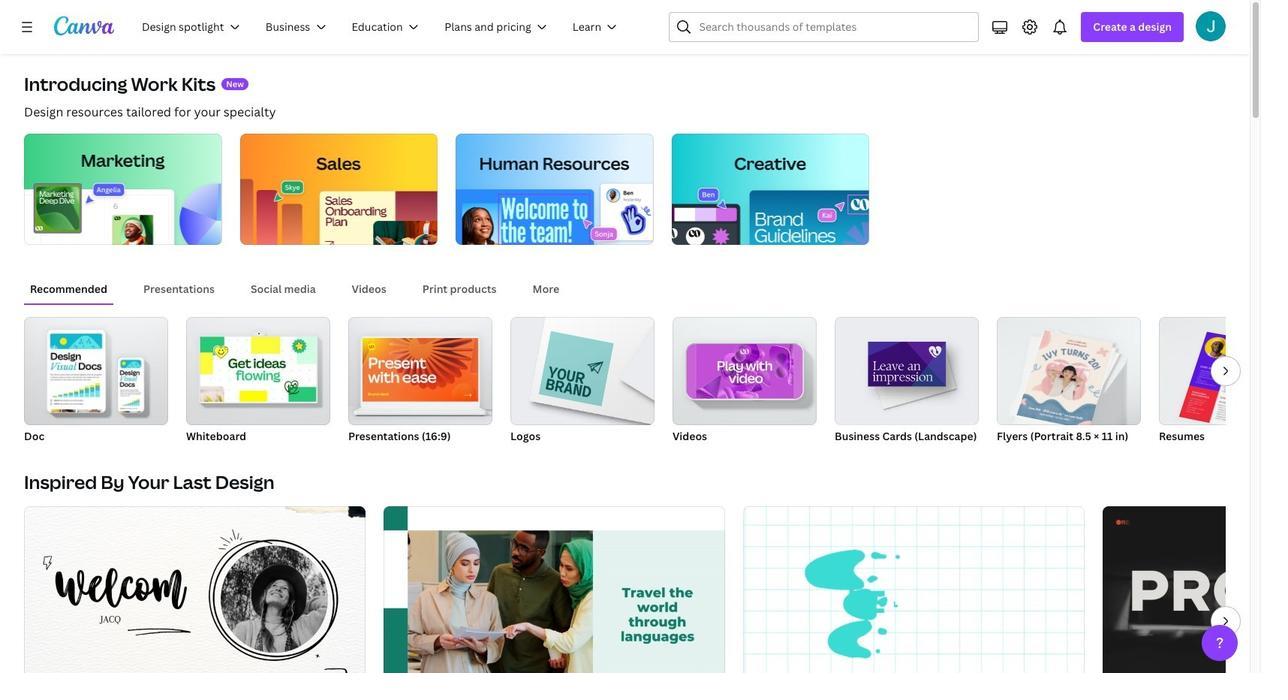Task type: locate. For each thing, give the bounding box(es) containing it.
marketing image
[[24, 134, 222, 245]]

video image
[[673, 317, 817, 425], [696, 344, 794, 399]]

flyer (portrait 8.5 × 11 in) image
[[998, 317, 1142, 425], [1017, 330, 1114, 430]]

business card (landscape) image
[[835, 317, 980, 425], [869, 342, 947, 386]]

doc image
[[24, 317, 168, 425], [24, 317, 168, 425]]

logo image
[[511, 317, 655, 425], [539, 331, 614, 407]]

resume image
[[1160, 317, 1262, 425]]

top level navigation element
[[132, 12, 634, 42]]

presentation (16:9) image
[[349, 317, 493, 425], [363, 338, 479, 402]]

whiteboard image
[[186, 317, 331, 425], [200, 337, 316, 402]]

human resources image
[[456, 134, 654, 245]]

john smith image
[[1197, 11, 1227, 41]]

None search field
[[670, 12, 980, 42]]



Task type: vqa. For each thing, say whether or not it's contained in the screenshot.
list
no



Task type: describe. For each thing, give the bounding box(es) containing it.
Search search field
[[700, 13, 970, 41]]

creative image
[[672, 134, 870, 245]]

sales image
[[240, 134, 438, 245]]



